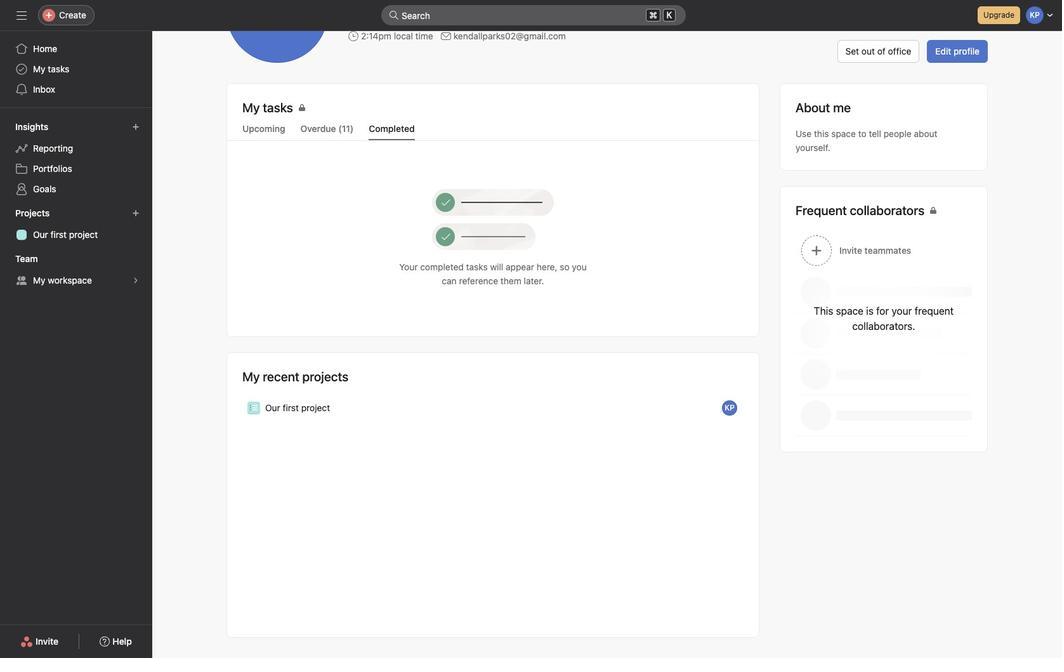 Task type: locate. For each thing, give the bounding box(es) containing it.
edit
[[936, 46, 952, 56]]

our first project down my recent projects
[[265, 402, 330, 413]]

our first project
[[33, 229, 98, 240], [265, 402, 330, 413]]

tasks up 'reference'
[[466, 261, 488, 272]]

1 vertical spatial our first project
[[265, 402, 330, 413]]

reference
[[459, 275, 498, 286]]

1 horizontal spatial project
[[301, 402, 330, 413]]

projects button
[[13, 204, 61, 222]]

kendallparks02@gmail.com link
[[454, 29, 566, 43]]

my workspace link
[[8, 270, 145, 291]]

first down my recent projects
[[283, 402, 299, 413]]

my
[[33, 63, 45, 74], [33, 275, 45, 286], [242, 369, 260, 384]]

project down recent projects
[[301, 402, 330, 413]]

create
[[59, 10, 86, 20]]

insights element
[[0, 116, 152, 202]]

here,
[[537, 261, 558, 272]]

0 vertical spatial our
[[33, 229, 48, 240]]

our inside projects element
[[33, 229, 48, 240]]

portfolios
[[33, 163, 72, 174]]

your completed tasks will appear here, so you can reference them later.
[[399, 261, 587, 286]]

0 horizontal spatial our
[[33, 229, 48, 240]]

our right list icon
[[265, 402, 280, 413]]

our first project link
[[8, 225, 145, 245]]

1 horizontal spatial our
[[265, 402, 280, 413]]

my recent projects
[[242, 369, 349, 384]]

portfolios link
[[8, 159, 145, 179]]

1 vertical spatial tasks
[[466, 261, 488, 272]]

first down projects popup button at the top left of page
[[51, 229, 67, 240]]

project up teams element
[[69, 229, 98, 240]]

kendallparks02@gmail.com
[[454, 30, 566, 41]]

2:14pm local time
[[361, 30, 433, 41]]

0 horizontal spatial project
[[69, 229, 98, 240]]

list image
[[250, 404, 258, 412]]

frequent collaborators
[[796, 203, 925, 218]]

this
[[814, 128, 829, 139]]

our down projects popup button at the top left of page
[[33, 229, 48, 240]]

1 vertical spatial our
[[265, 402, 280, 413]]

0 vertical spatial our first project
[[33, 229, 98, 240]]

home
[[33, 43, 57, 54]]

teams element
[[0, 248, 152, 293]]

can
[[442, 275, 457, 286]]

1 vertical spatial first
[[283, 402, 299, 413]]

None field
[[381, 5, 686, 25]]

appear
[[506, 261, 534, 272]]

0 horizontal spatial our first project
[[33, 229, 98, 240]]

out
[[862, 46, 875, 56]]

reporting
[[33, 143, 73, 154]]

invite teammates
[[840, 245, 912, 256]]

my for my workspace
[[33, 275, 45, 286]]

my inside the global 'element'
[[33, 63, 45, 74]]

my up list icon
[[242, 369, 260, 384]]

will
[[490, 261, 503, 272]]

1 horizontal spatial first
[[283, 402, 299, 413]]

projects element
[[0, 202, 152, 248]]

help
[[113, 636, 132, 647]]

of
[[878, 46, 886, 56]]

0 vertical spatial tasks
[[48, 63, 69, 74]]

prominent image
[[389, 10, 399, 20]]

0 horizontal spatial tasks
[[48, 63, 69, 74]]

our
[[33, 229, 48, 240], [265, 402, 280, 413]]

my up inbox
[[33, 63, 45, 74]]

1 horizontal spatial our first project
[[265, 402, 330, 413]]

edit profile button
[[927, 40, 988, 63]]

upcoming
[[242, 123, 285, 134]]

overdue (11) button
[[301, 123, 354, 140]]

project
[[69, 229, 98, 240], [301, 402, 330, 413]]

to
[[859, 128, 867, 139]]

0 vertical spatial project
[[69, 229, 98, 240]]

my tasks
[[242, 100, 293, 115]]

about
[[914, 128, 938, 139]]

invite
[[36, 636, 58, 647]]

0 horizontal spatial first
[[51, 229, 67, 240]]

office
[[888, 46, 912, 56]]

(11)
[[338, 123, 354, 134]]

goals
[[33, 183, 56, 194]]

1 horizontal spatial tasks
[[466, 261, 488, 272]]

team button
[[13, 250, 49, 268]]

space
[[832, 128, 856, 139]]

local
[[394, 30, 413, 41]]

time
[[415, 30, 433, 41]]

your
[[399, 261, 418, 272]]

tasks
[[48, 63, 69, 74], [466, 261, 488, 272]]

0 vertical spatial first
[[51, 229, 67, 240]]

insights
[[15, 121, 48, 132]]

my inside teams element
[[33, 275, 45, 286]]

our first project down projects popup button at the top left of page
[[33, 229, 98, 240]]

about me
[[796, 100, 851, 115]]

2 vertical spatial my
[[242, 369, 260, 384]]

new project or portfolio image
[[132, 209, 140, 217]]

later.
[[524, 275, 544, 286]]

our first project inside the our first project link
[[33, 229, 98, 240]]

workspace
[[48, 275, 92, 286]]

tasks down 'home'
[[48, 63, 69, 74]]

set
[[846, 46, 859, 56]]

2:14pm
[[361, 30, 392, 41]]

1 vertical spatial my
[[33, 275, 45, 286]]

0 vertical spatial my
[[33, 63, 45, 74]]

my for my recent projects
[[242, 369, 260, 384]]

invite teammates button
[[781, 230, 988, 272]]

my tasks link
[[242, 99, 744, 119]]

first
[[51, 229, 67, 240], [283, 402, 299, 413]]

my down team popup button
[[33, 275, 45, 286]]

overdue
[[301, 123, 336, 134]]

global element
[[0, 31, 152, 107]]



Task type: vqa. For each thing, say whether or not it's contained in the screenshot.
first
yes



Task type: describe. For each thing, give the bounding box(es) containing it.
home link
[[8, 39, 145, 59]]

inbox link
[[8, 79, 145, 100]]

kp
[[725, 403, 735, 413]]

goals link
[[8, 179, 145, 199]]

Search tasks, projects, and more text field
[[381, 5, 686, 25]]

use
[[796, 128, 812, 139]]

you
[[572, 261, 587, 272]]

profile
[[954, 46, 980, 56]]

overdue (11)
[[301, 123, 354, 134]]

reporting link
[[8, 138, 145, 159]]

tasks inside the global 'element'
[[48, 63, 69, 74]]

them
[[501, 275, 522, 286]]

projects
[[15, 208, 50, 218]]

use this space to tell people about yourself.
[[796, 128, 938, 153]]

invite button
[[12, 630, 67, 653]]

hide sidebar image
[[17, 10, 27, 20]]

yourself.
[[796, 142, 831, 153]]

my workspace
[[33, 275, 92, 286]]

edit profile
[[936, 46, 980, 56]]

new insights image
[[132, 123, 140, 131]]

my for my tasks
[[33, 63, 45, 74]]

completed
[[420, 261, 464, 272]]

completed button
[[369, 123, 415, 140]]

my tasks link
[[8, 59, 145, 79]]

⌘
[[649, 10, 658, 20]]

project inside the our first project link
[[69, 229, 98, 240]]

first inside the our first project link
[[51, 229, 67, 240]]

set out of office
[[846, 46, 912, 56]]

tell
[[869, 128, 882, 139]]

help button
[[92, 630, 140, 653]]

my tasks
[[33, 63, 69, 74]]

set out of office button
[[837, 40, 920, 63]]

people
[[884, 128, 912, 139]]

k
[[667, 10, 672, 20]]

upgrade button
[[978, 6, 1021, 24]]

create button
[[38, 5, 95, 25]]

upgrade
[[984, 10, 1015, 20]]

see details, my workspace image
[[132, 277, 140, 284]]

so
[[560, 261, 570, 272]]

upcoming button
[[242, 123, 285, 140]]

team
[[15, 253, 38, 264]]

1 vertical spatial project
[[301, 402, 330, 413]]

tasks inside your completed tasks will appear here, so you can reference them later.
[[466, 261, 488, 272]]

completed
[[369, 123, 415, 134]]

inbox
[[33, 84, 55, 95]]

recent projects
[[263, 369, 349, 384]]



